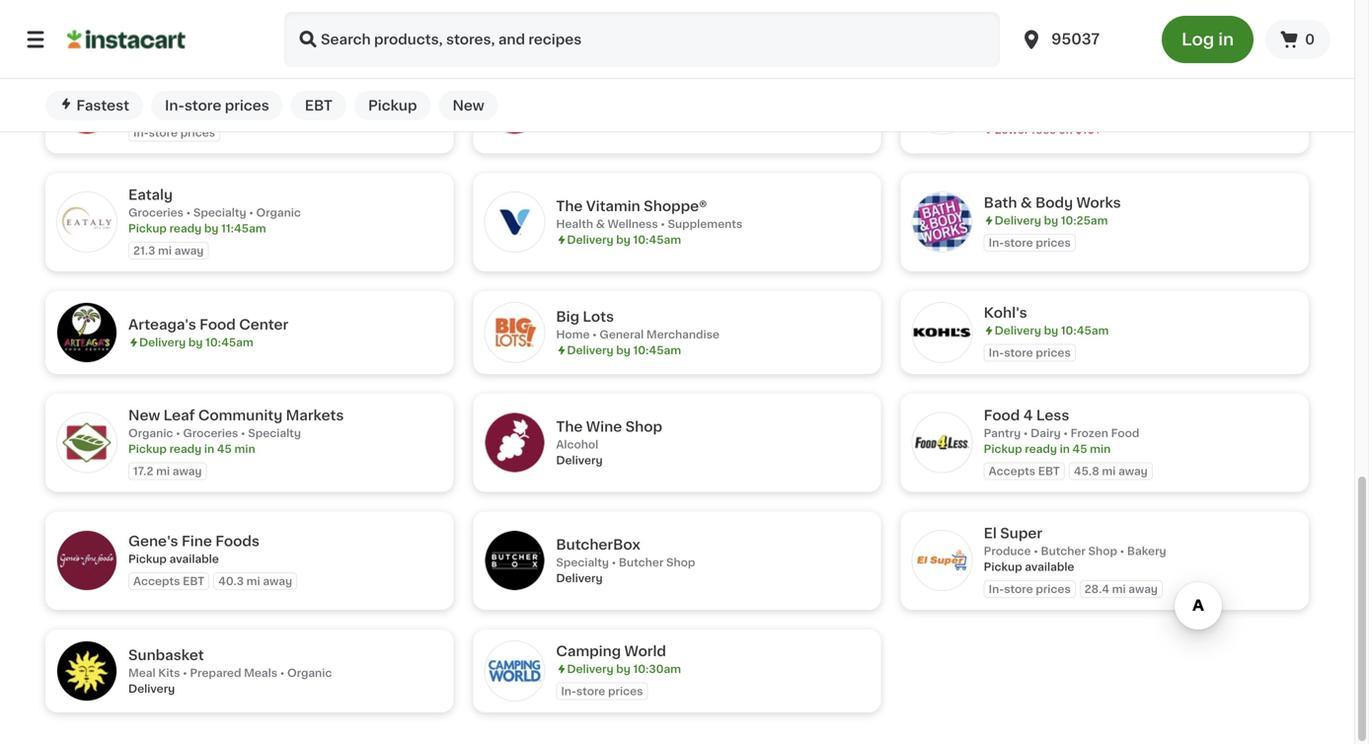 Task type: locate. For each thing, give the bounding box(es) containing it.
main content containing staples
[[0, 0, 1355, 744]]

accepts down pantry
[[989, 466, 1036, 477]]

0 horizontal spatial min
[[235, 444, 255, 455]]

10:30am
[[633, 664, 681, 675]]

delivery by 10:45am down 'wellness'
[[567, 235, 681, 245]]

ebt for 40.3 mi away
[[183, 576, 205, 587]]

1 the from the top
[[556, 200, 583, 213]]

delivery inside 'the wine shop alcohol delivery'
[[556, 455, 603, 466]]

the vitamin shoppe® health & wellness • supplements
[[556, 200, 743, 230]]

1 vertical spatial shop
[[1089, 546, 1118, 557]]

2 horizontal spatial food
[[1111, 428, 1140, 439]]

$10+
[[1076, 125, 1102, 135]]

0 button
[[1266, 20, 1331, 59]]

2 horizontal spatial in
[[1219, 31, 1234, 48]]

0 horizontal spatial ebt
[[183, 576, 205, 587]]

in-store prices button
[[151, 91, 283, 120]]

• inside the vitamin shoppe® health & wellness • supplements
[[661, 219, 665, 230]]

dairy
[[1031, 428, 1061, 439]]

0 horizontal spatial accepts ebt
[[133, 576, 205, 587]]

in for markets
[[204, 444, 214, 455]]

1 horizontal spatial specialty
[[248, 428, 301, 439]]

• down lots
[[593, 329, 597, 340]]

accepts ebt for 40.3 mi away
[[133, 576, 205, 587]]

prices down delivery by 10:25am
[[1036, 237, 1071, 248]]

45 for less
[[1073, 444, 1088, 455]]

in for pantry
[[1060, 444, 1070, 455]]

food up pantry
[[984, 409, 1020, 422]]

ready up 17.2 mi away at the left bottom of the page
[[169, 444, 202, 455]]

delivery by 10:45am for big lots
[[567, 345, 681, 356]]

min inside new leaf community markets organic • groceries • specialty pickup ready in 45 min
[[235, 444, 255, 455]]

away for 45.8 mi away
[[1119, 466, 1148, 477]]

0 horizontal spatial new
[[128, 409, 160, 422]]

in- down stationery
[[133, 127, 149, 138]]

new inside new leaf community markets organic • groceries • specialty pickup ready in 45 min
[[128, 409, 160, 422]]

in inside new leaf community markets organic • groceries • specialty pickup ready in 45 min
[[204, 444, 214, 455]]

45 down frozen
[[1073, 444, 1088, 455]]

mi right 21.3
[[158, 245, 172, 256]]

0 vertical spatial organic
[[256, 207, 301, 218]]

in-
[[989, 9, 1004, 20], [165, 99, 184, 113], [133, 127, 149, 138], [989, 237, 1004, 248], [989, 348, 1004, 359], [989, 584, 1004, 595], [561, 686, 577, 697]]

specialty up 11:45am
[[193, 207, 246, 218]]

min inside food 4 less pantry • dairy • frozen food pickup ready in 45 min
[[1090, 444, 1111, 455]]

gene's fine foods pickup available
[[128, 535, 260, 565]]

away right 17.2
[[173, 466, 202, 477]]

10:45am down arteaga's food center
[[206, 337, 253, 348]]

meal
[[128, 668, 156, 679]]

the inside 'the wine shop alcohol delivery'
[[556, 420, 583, 434]]

2 vertical spatial specialty
[[556, 558, 609, 568]]

0 horizontal spatial &
[[596, 219, 605, 230]]

bath & body works image
[[913, 193, 972, 252]]

mi right 17.2
[[156, 466, 170, 477]]

new for new
[[453, 99, 485, 113]]

1 horizontal spatial available
[[1025, 562, 1075, 573]]

meals
[[244, 668, 277, 679]]

body
[[1036, 196, 1073, 210]]

10:45am
[[206, 105, 253, 116], [633, 235, 681, 245], [1061, 325, 1109, 336], [206, 337, 253, 348], [633, 345, 681, 356]]

& down vitamin
[[596, 219, 605, 230]]

accepts ebt
[[989, 466, 1060, 477], [133, 576, 205, 587]]

organic inside eataly groceries • specialty • organic pickup ready by 11:45am
[[256, 207, 301, 218]]

in- down produce
[[989, 584, 1004, 595]]

accepts
[[989, 466, 1036, 477], [133, 576, 180, 587]]

10:45am for staples
[[206, 105, 253, 116]]

staples stationery • electronics
[[128, 70, 260, 100]]

delivery by 10:30am
[[567, 664, 681, 675]]

1 vertical spatial new
[[128, 409, 160, 422]]

delivery by 10:45am down general
[[567, 345, 681, 356]]

new right pickup button
[[453, 99, 485, 113]]

away right 40.3
[[263, 576, 292, 587]]

min for less
[[1090, 444, 1111, 455]]

the for the wine shop
[[556, 420, 583, 434]]

min down frozen
[[1090, 444, 1111, 455]]

2 horizontal spatial specialty
[[556, 558, 609, 568]]

1 horizontal spatial new
[[453, 99, 485, 113]]

None search field
[[284, 12, 1000, 67]]

min down community in the left of the page
[[235, 444, 255, 455]]

specialty
[[193, 207, 246, 218], [248, 428, 301, 439], [556, 558, 609, 568]]

1 horizontal spatial &
[[1021, 196, 1032, 210]]

food 4 less pantry • dairy • frozen food pickup ready in 45 min
[[984, 409, 1140, 455]]

in down community in the left of the page
[[204, 444, 214, 455]]

2 horizontal spatial shop
[[1089, 546, 1118, 557]]

the up health
[[556, 200, 583, 213]]

0 horizontal spatial food
[[200, 318, 236, 332]]

95037
[[1052, 32, 1100, 46]]

&
[[1021, 196, 1032, 210], [596, 219, 605, 230]]

1 horizontal spatial accepts ebt
[[989, 466, 1060, 477]]

organic right meals
[[287, 668, 332, 679]]

camping world image
[[485, 642, 544, 701]]

ready up 21.3 mi away
[[169, 223, 202, 234]]

1 horizontal spatial in
[[1060, 444, 1070, 455]]

kits
[[158, 668, 180, 679]]

away for 28.4 mi away
[[1129, 584, 1158, 595]]

arteaga's
[[128, 318, 196, 332]]

45
[[217, 444, 232, 455], [1073, 444, 1088, 455]]

in- inside in-store prices link
[[989, 9, 1004, 20]]

available down fine
[[169, 554, 219, 565]]

in inside food 4 less pantry • dairy • frozen food pickup ready in 45 min
[[1060, 444, 1070, 455]]

1 45 from the left
[[217, 444, 232, 455]]

1 horizontal spatial accepts
[[989, 466, 1036, 477]]

shop
[[626, 420, 663, 434], [1089, 546, 1118, 557], [666, 558, 696, 568]]

accepts for 40.3 mi away
[[133, 576, 180, 587]]

in down the dairy
[[1060, 444, 1070, 455]]

1 vertical spatial &
[[596, 219, 605, 230]]

pickup down produce
[[984, 562, 1023, 573]]

0 horizontal spatial available
[[169, 554, 219, 565]]

on
[[1059, 125, 1073, 135]]

10:45am for the vitamin shoppe®
[[633, 235, 681, 245]]

1 horizontal spatial ebt
[[305, 99, 333, 113]]

• inside big lots home • general merchandise
[[593, 329, 597, 340]]

0 horizontal spatial butcher
[[619, 558, 664, 568]]

accepts for 45.8 mi away
[[989, 466, 1036, 477]]

food right frozen
[[1111, 428, 1140, 439]]

accepts ebt down gene's fine foods pickup available
[[133, 576, 205, 587]]

1 min from the left
[[235, 444, 255, 455]]

in- down "staples"
[[165, 99, 184, 113]]

0 vertical spatial new
[[453, 99, 485, 113]]

frozen
[[1071, 428, 1109, 439]]

in inside button
[[1219, 31, 1234, 48]]

butcher
[[1041, 546, 1086, 557], [619, 558, 664, 568]]

1 horizontal spatial min
[[1090, 444, 1111, 455]]

95037 button
[[1008, 12, 1151, 67], [1020, 12, 1139, 67]]

gene's fine foods image
[[57, 531, 117, 591]]

the wine shop alcohol delivery
[[556, 420, 663, 466]]

prices up 95037
[[1036, 9, 1071, 20]]

• right the dairy
[[1064, 428, 1068, 439]]

by down camping world at bottom left
[[616, 664, 631, 675]]

17.2 mi away
[[133, 466, 202, 477]]

away right 45.8 in the right bottom of the page
[[1119, 466, 1148, 477]]

delivery inside sunbasket meal kits • prepared meals • organic delivery
[[128, 684, 175, 695]]

0 horizontal spatial 45
[[217, 444, 232, 455]]

new
[[453, 99, 485, 113], [128, 409, 160, 422]]

1 vertical spatial accepts
[[133, 576, 180, 587]]

in-store prices down stationery
[[133, 127, 215, 138]]

store
[[1004, 9, 1034, 20], [184, 99, 221, 113], [149, 127, 178, 138], [1004, 237, 1034, 248], [1004, 348, 1034, 359], [1004, 584, 1034, 595], [577, 686, 606, 697]]

0 vertical spatial the
[[556, 200, 583, 213]]

1 vertical spatial accepts ebt
[[133, 576, 205, 587]]

10:45am down merchandise
[[633, 345, 681, 356]]

away
[[174, 245, 204, 256], [173, 466, 202, 477], [1119, 466, 1148, 477], [263, 576, 292, 587], [1129, 584, 1158, 595]]

• down shoppe®
[[661, 219, 665, 230]]

0 horizontal spatial specialty
[[193, 207, 246, 218]]

eataly
[[128, 188, 173, 202]]

butcher down butcherbox
[[619, 558, 664, 568]]

ready inside food 4 less pantry • dairy • frozen food pickup ready in 45 min
[[1025, 444, 1057, 455]]

shop up 28.4 at the bottom right
[[1089, 546, 1118, 557]]

Search field
[[284, 12, 1000, 67]]

eleven
[[998, 74, 1045, 87]]

delivery by 10:45am
[[139, 105, 253, 116], [567, 235, 681, 245], [995, 325, 1109, 336], [139, 337, 253, 348], [567, 345, 681, 356]]

0 vertical spatial ebt
[[305, 99, 333, 113]]

1 vertical spatial organic
[[128, 428, 173, 439]]

1 horizontal spatial shop
[[666, 558, 696, 568]]

in- down bath
[[989, 237, 1004, 248]]

delivery
[[139, 105, 186, 116], [995, 215, 1042, 226], [567, 235, 614, 245], [995, 325, 1042, 336], [139, 337, 186, 348], [567, 345, 614, 356], [556, 455, 603, 466], [556, 573, 603, 584], [567, 664, 614, 675], [128, 684, 175, 695]]

min for community
[[235, 444, 255, 455]]

0 horizontal spatial accepts
[[133, 576, 180, 587]]

ready down the dairy
[[1025, 444, 1057, 455]]

delivery by 10:45am down staples stationery • electronics
[[139, 105, 253, 116]]

butcher down super
[[1041, 546, 1086, 557]]

ebt left pickup button
[[305, 99, 333, 113]]

accepts ebt for 45.8 mi away
[[989, 466, 1060, 477]]

delivery down meal
[[128, 684, 175, 695]]

pickup inside button
[[368, 99, 417, 113]]

the
[[556, 200, 583, 213], [556, 420, 583, 434]]

accepts ebt down the dairy
[[989, 466, 1060, 477]]

10:45am down electronics
[[206, 105, 253, 116]]

1 horizontal spatial food
[[984, 409, 1020, 422]]

0 horizontal spatial shop
[[626, 420, 663, 434]]

leaf
[[164, 409, 195, 422]]

prices
[[1036, 9, 1071, 20], [225, 99, 269, 113], [180, 127, 215, 138], [1036, 237, 1071, 248], [1036, 348, 1071, 359], [1036, 584, 1071, 595], [608, 686, 643, 697]]

markets
[[286, 409, 344, 422]]

in right log in the right top of the page
[[1219, 31, 1234, 48]]

45 inside food 4 less pantry • dairy • frozen food pickup ready in 45 min
[[1073, 444, 1088, 455]]

specialty down community in the left of the page
[[248, 428, 301, 439]]

ebt inside button
[[305, 99, 333, 113]]

groceries
[[128, 207, 184, 218], [183, 428, 238, 439]]

2 45 from the left
[[1073, 444, 1088, 455]]

mi for 28.4
[[1112, 584, 1126, 595]]

new inside button
[[453, 99, 485, 113]]

away for 40.3 mi away
[[263, 576, 292, 587]]

groceries down community in the left of the page
[[183, 428, 238, 439]]

prices down in-store prices button
[[180, 127, 215, 138]]

pickup down gene's
[[128, 554, 167, 565]]

shop up world
[[666, 558, 696, 568]]

organic down "leaf"
[[128, 428, 173, 439]]

2 horizontal spatial ebt
[[1039, 466, 1060, 477]]

0 vertical spatial shop
[[626, 420, 663, 434]]

food 4 less image
[[913, 413, 972, 473]]

organic inside sunbasket meal kits • prepared meals • organic delivery
[[287, 668, 332, 679]]

in
[[1219, 31, 1234, 48], [204, 444, 214, 455], [1060, 444, 1070, 455]]

2 vertical spatial organic
[[287, 668, 332, 679]]

less
[[1037, 409, 1070, 422]]

2 the from the top
[[556, 420, 583, 434]]

accepts down gene's
[[133, 576, 180, 587]]

the vitamin shoppe® image
[[485, 193, 544, 252]]

1 vertical spatial groceries
[[183, 428, 238, 439]]

28.4
[[1085, 584, 1110, 595]]

in-store prices down "staples"
[[165, 99, 269, 113]]

ready inside new leaf community markets organic • groceries • specialty pickup ready in 45 min
[[169, 444, 202, 455]]

0
[[1305, 33, 1315, 46]]

delivery by 10:45am for staples
[[139, 105, 253, 116]]

eataly image
[[57, 193, 117, 252]]

pickup up 17.2
[[128, 444, 167, 455]]

pickup right ebt button
[[368, 99, 417, 113]]

1 vertical spatial the
[[556, 420, 583, 434]]

mi
[[158, 245, 172, 256], [156, 466, 170, 477], [1102, 466, 1116, 477], [247, 576, 260, 587], [1112, 584, 1126, 595]]

pickup button
[[354, 91, 431, 120]]

ebt left 45.8 in the right bottom of the page
[[1039, 466, 1060, 477]]

vitamin
[[586, 200, 641, 213]]

2 min from the left
[[1090, 444, 1111, 455]]

0 vertical spatial accepts ebt
[[989, 466, 1060, 477]]

1 vertical spatial butcher
[[619, 558, 664, 568]]

organic up 11:45am
[[256, 207, 301, 218]]

the inside the vitamin shoppe® health & wellness • supplements
[[556, 200, 583, 213]]

1 vertical spatial ebt
[[1039, 466, 1060, 477]]

works
[[1077, 196, 1121, 210]]

supplements
[[668, 219, 743, 230]]

0 vertical spatial butcher
[[1041, 546, 1086, 557]]

• down butcherbox
[[612, 558, 616, 568]]

groceries down eataly
[[128, 207, 184, 218]]

mi for 45.8
[[1102, 466, 1116, 477]]

mi right 45.8 in the right bottom of the page
[[1102, 466, 1116, 477]]

new for new leaf community markets organic • groceries • specialty pickup ready in 45 min
[[128, 409, 160, 422]]

in-store prices down delivery by 10:30am
[[561, 686, 643, 697]]

prices down delivery by 10:30am
[[608, 686, 643, 697]]

1 vertical spatial specialty
[[248, 428, 301, 439]]

1 horizontal spatial 45
[[1073, 444, 1088, 455]]

camping
[[556, 645, 621, 659]]

min
[[235, 444, 255, 455], [1090, 444, 1111, 455]]

10:45am down the vitamin shoppe® health & wellness • supplements
[[633, 235, 681, 245]]

away right 21.3
[[174, 245, 204, 256]]

specialty inside butcherbox specialty • butcher shop delivery
[[556, 558, 609, 568]]

ebt down gene's fine foods pickup available
[[183, 576, 205, 587]]

ready inside eataly groceries • specialty • organic pickup ready by 11:45am
[[169, 223, 202, 234]]

in-store prices inside button
[[165, 99, 269, 113]]

in-store prices
[[989, 9, 1071, 20], [165, 99, 269, 113], [133, 127, 215, 138], [989, 237, 1071, 248], [989, 348, 1071, 359], [989, 584, 1071, 595], [561, 686, 643, 697]]

0 vertical spatial specialty
[[193, 207, 246, 218]]

2 vertical spatial shop
[[666, 558, 696, 568]]

delivery inside butcherbox specialty • butcher shop delivery
[[556, 573, 603, 584]]

by down 'wellness'
[[616, 235, 631, 245]]

fees
[[1032, 125, 1056, 135]]

specialty down butcherbox
[[556, 558, 609, 568]]

lots
[[583, 310, 614, 324]]

40.3
[[218, 576, 244, 587]]

delivery down alcohol
[[556, 455, 603, 466]]

available down super
[[1025, 562, 1075, 573]]

2 95037 button from the left
[[1020, 12, 1139, 67]]

0 vertical spatial accepts
[[989, 466, 1036, 477]]

0 vertical spatial groceries
[[128, 207, 184, 218]]

45 inside new leaf community markets organic • groceries • specialty pickup ready in 45 min
[[217, 444, 232, 455]]

organic
[[256, 207, 301, 218], [128, 428, 173, 439], [287, 668, 332, 679]]

• right stationery
[[190, 89, 194, 100]]

the up alcohol
[[556, 420, 583, 434]]

2 vertical spatial ebt
[[183, 576, 205, 587]]

0 horizontal spatial in
[[204, 444, 214, 455]]

butcher inside butcherbox specialty • butcher shop delivery
[[619, 558, 664, 568]]

by left 11:45am
[[204, 223, 219, 234]]

1 horizontal spatial butcher
[[1041, 546, 1086, 557]]

new left "leaf"
[[128, 409, 160, 422]]

main content
[[0, 0, 1355, 744]]

by down arteaga's food center
[[189, 337, 203, 348]]

by
[[189, 105, 203, 116], [1044, 215, 1059, 226], [204, 223, 219, 234], [616, 235, 631, 245], [1044, 325, 1059, 336], [189, 337, 203, 348], [616, 345, 631, 356], [616, 664, 631, 675]]

45 down community in the left of the page
[[217, 444, 232, 455]]

away down bakery
[[1129, 584, 1158, 595]]

mi right 28.4 at the bottom right
[[1112, 584, 1126, 595]]

wine
[[586, 420, 622, 434]]



Task type: vqa. For each thing, say whether or not it's contained in the screenshot.
messages associated with Marketing
no



Task type: describe. For each thing, give the bounding box(es) containing it.
ready for new
[[169, 444, 202, 455]]

center
[[239, 318, 289, 332]]

mi for 40.3
[[247, 576, 260, 587]]

delivery down health
[[567, 235, 614, 245]]

prepared
[[190, 668, 241, 679]]

shoppe®
[[644, 200, 707, 213]]

produce
[[984, 546, 1031, 557]]

el
[[984, 527, 997, 540]]

45.8 mi away
[[1074, 466, 1148, 477]]

bakery
[[1128, 546, 1167, 557]]

butcher inside 'el super produce • butcher shop • bakery pickup available'
[[1041, 546, 1086, 557]]

log in
[[1182, 31, 1234, 48]]

bath
[[984, 196, 1018, 210]]

1 95037 button from the left
[[1008, 12, 1151, 67]]

ebt for 45.8 mi away
[[1039, 466, 1060, 477]]

• up 11:45am
[[249, 207, 254, 218]]

by down staples stationery • electronics
[[189, 105, 203, 116]]

delivery down stationery
[[139, 105, 186, 116]]

prices inside button
[[225, 99, 269, 113]]

butcherbox
[[556, 538, 641, 552]]

fastest
[[76, 99, 129, 113]]

by down bath & body works at the top right of page
[[1044, 215, 1059, 226]]

21.3
[[133, 245, 155, 256]]

camping world
[[556, 645, 666, 659]]

21.3 mi away
[[133, 245, 204, 256]]

the wine shop image
[[485, 413, 544, 473]]

45.8
[[1074, 466, 1100, 477]]

kohl's
[[984, 306, 1028, 320]]

• down super
[[1034, 546, 1039, 557]]

in-store prices link
[[901, 0, 1309, 35]]

in-store prices up 95037
[[989, 9, 1071, 20]]

groceries inside new leaf community markets organic • groceries • specialty pickup ready in 45 min
[[183, 428, 238, 439]]

available inside 'el super produce • butcher shop • bakery pickup available'
[[1025, 562, 1075, 573]]

• inside butcherbox specialty • butcher shop delivery
[[612, 558, 616, 568]]

world
[[625, 645, 666, 659]]

prices up the less
[[1036, 348, 1071, 359]]

super
[[1001, 527, 1043, 540]]

delivery down kohl's
[[995, 325, 1042, 336]]

lower
[[995, 125, 1029, 135]]

log
[[1182, 31, 1215, 48]]

& inside the vitamin shoppe® health & wellness • supplements
[[596, 219, 605, 230]]

• down 4
[[1024, 428, 1028, 439]]

general
[[600, 329, 644, 340]]

delivery down home
[[567, 345, 614, 356]]

in- down kohl's
[[989, 348, 1004, 359]]

electronics
[[197, 89, 260, 100]]

sunbasket image
[[57, 642, 117, 701]]

11:45am
[[221, 223, 266, 234]]

arteaga's food center
[[128, 318, 289, 332]]

40.3 mi away
[[218, 576, 292, 587]]

45 for community
[[217, 444, 232, 455]]

foods
[[215, 535, 260, 548]]

by up the less
[[1044, 325, 1059, 336]]

delivery by 10:25am
[[995, 215, 1108, 226]]

ready for food
[[1025, 444, 1057, 455]]

7-eleven
[[984, 74, 1045, 87]]

big
[[556, 310, 580, 324]]

10:25am
[[1061, 215, 1108, 226]]

• left bakery
[[1120, 546, 1125, 557]]

in-store prices down delivery by 10:25am
[[989, 237, 1071, 248]]

new button
[[439, 91, 498, 120]]

1 vertical spatial food
[[984, 409, 1020, 422]]

delivery down bath
[[995, 215, 1042, 226]]

groceries inside eataly groceries • specialty • organic pickup ready by 11:45am
[[128, 207, 184, 218]]

butcherbox specialty • butcher shop delivery
[[556, 538, 696, 584]]

shop inside butcherbox specialty • butcher shop delivery
[[666, 558, 696, 568]]

sunbasket
[[128, 649, 204, 662]]

eataly groceries • specialty • organic pickup ready by 11:45am
[[128, 188, 301, 234]]

• up 21.3 mi away
[[186, 207, 191, 218]]

kohl's image
[[913, 303, 972, 362]]

2 vertical spatial food
[[1111, 428, 1140, 439]]

away for 17.2 mi away
[[173, 466, 202, 477]]

specialty inside new leaf community markets organic • groceries • specialty pickup ready in 45 min
[[248, 428, 301, 439]]

delivery by 10:45am down arteaga's food center
[[139, 337, 253, 348]]

mi for 17.2
[[156, 466, 170, 477]]

el super image
[[913, 531, 972, 591]]

new leaf community markets organic • groceries • specialty pickup ready in 45 min
[[128, 409, 344, 455]]

in- inside in-store prices button
[[165, 99, 184, 113]]

away for 21.3 mi away
[[174, 245, 204, 256]]

by inside eataly groceries • specialty • organic pickup ready by 11:45am
[[204, 223, 219, 234]]

available inside gene's fine foods pickup available
[[169, 554, 219, 565]]

10:45am up the less
[[1061, 325, 1109, 336]]

in- down camping
[[561, 686, 577, 697]]

big lots image
[[485, 303, 544, 362]]

4
[[1024, 409, 1033, 422]]

specialty inside eataly groceries • specialty • organic pickup ready by 11:45am
[[193, 207, 246, 218]]

delivery by 10:45am for the vitamin shoppe®
[[567, 235, 681, 245]]

merchandise
[[647, 329, 720, 340]]

prices left 28.4 at the bottom right
[[1036, 584, 1071, 595]]

community
[[198, 409, 283, 422]]

log in button
[[1162, 16, 1254, 63]]

staples
[[128, 70, 182, 84]]

0 vertical spatial &
[[1021, 196, 1032, 210]]

arteaga's food center image
[[57, 303, 117, 362]]

pickup inside new leaf community markets organic • groceries • specialty pickup ready in 45 min
[[128, 444, 167, 455]]

bath & body works
[[984, 196, 1121, 210]]

health
[[556, 219, 593, 230]]

delivery down camping
[[567, 664, 614, 675]]

• down community in the left of the page
[[241, 428, 245, 439]]

mi for 21.3
[[158, 245, 172, 256]]

delivery by 10:45am down kohl's
[[995, 325, 1109, 336]]

wellness
[[608, 219, 658, 230]]

shop inside 'el super produce • butcher shop • bakery pickup available'
[[1089, 546, 1118, 557]]

in-store prices down kohl's
[[989, 348, 1071, 359]]

alcohol
[[556, 440, 599, 450]]

10:45am for big lots
[[633, 345, 681, 356]]

• down "leaf"
[[176, 428, 180, 439]]

gene's
[[128, 535, 178, 548]]

pickup inside food 4 less pantry • dairy • frozen food pickup ready in 45 min
[[984, 444, 1023, 455]]

instacart logo image
[[67, 28, 186, 51]]

in-store prices down produce
[[989, 584, 1071, 595]]

pickup inside eataly groceries • specialty • organic pickup ready by 11:45am
[[128, 223, 167, 234]]

28.4 mi away
[[1085, 584, 1158, 595]]

the for the vitamin shoppe®
[[556, 200, 583, 213]]

fastest button
[[45, 91, 143, 120]]

ebt button
[[291, 91, 347, 120]]

17.2
[[133, 466, 154, 477]]

home
[[556, 329, 590, 340]]

pantry
[[984, 428, 1021, 439]]

stationery
[[128, 89, 187, 100]]

• right meals
[[280, 668, 285, 679]]

delivery down arteaga's
[[139, 337, 186, 348]]

sunbasket meal kits • prepared meals • organic delivery
[[128, 649, 332, 695]]

pickup inside 'el super produce • butcher shop • bakery pickup available'
[[984, 562, 1023, 573]]

• inside staples stationery • electronics
[[190, 89, 194, 100]]

big lots home • general merchandise
[[556, 310, 720, 340]]

organic inside new leaf community markets organic • groceries • specialty pickup ready in 45 min
[[128, 428, 173, 439]]

el super produce • butcher shop • bakery pickup available
[[984, 527, 1167, 573]]

by down general
[[616, 345, 631, 356]]

0 vertical spatial food
[[200, 318, 236, 332]]

lower fees on $10+
[[995, 125, 1102, 135]]

7-
[[984, 74, 998, 87]]

butcherbox image
[[485, 531, 544, 591]]

shop inside 'the wine shop alcohol delivery'
[[626, 420, 663, 434]]

store inside button
[[184, 99, 221, 113]]

fine
[[182, 535, 212, 548]]

• right kits
[[183, 668, 187, 679]]

new leaf community markets image
[[57, 413, 117, 473]]

pickup inside gene's fine foods pickup available
[[128, 554, 167, 565]]



